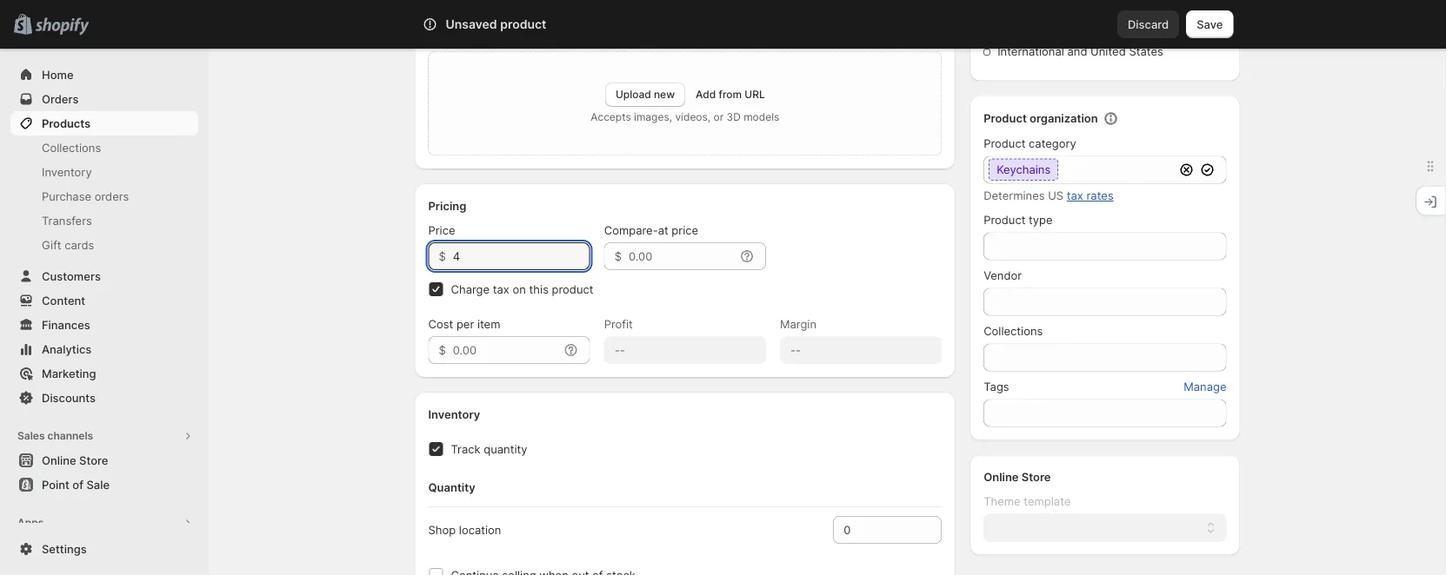 Task type: vqa. For each thing, say whether or not it's contained in the screenshot.
right Collections
yes



Task type: locate. For each thing, give the bounding box(es) containing it.
sales channels button
[[10, 425, 198, 449]]

shopify image
[[35, 18, 89, 35]]

0 vertical spatial collections
[[42, 141, 101, 154]]

customers link
[[10, 264, 198, 289]]

$ down price
[[439, 250, 446, 263]]

online
[[42, 454, 76, 468], [984, 471, 1019, 485]]

purchase orders
[[42, 190, 129, 203]]

point of sale link
[[10, 473, 198, 498]]

quantity
[[484, 443, 528, 456]]

$
[[439, 250, 446, 263], [615, 250, 622, 263], [439, 344, 446, 357]]

us
[[1049, 189, 1064, 203]]

store
[[79, 454, 108, 468], [1022, 471, 1051, 485]]

cards
[[65, 238, 94, 252]]

3 product from the top
[[984, 214, 1026, 227]]

0 vertical spatial store
[[79, 454, 108, 468]]

international and united states
[[998, 45, 1164, 58]]

track
[[451, 443, 481, 456]]

collections link
[[10, 136, 198, 160]]

0 horizontal spatial online store
[[42, 454, 108, 468]]

add left from
[[696, 88, 716, 101]]

videos,
[[675, 111, 711, 124]]

shop location
[[428, 524, 501, 537]]

discard button
[[1118, 10, 1180, 38]]

0 vertical spatial online
[[42, 454, 76, 468]]

price
[[672, 224, 699, 237]]

online store
[[42, 454, 108, 468], [984, 471, 1051, 485]]

1 vertical spatial collections
[[984, 325, 1043, 338]]

online store up the theme template
[[984, 471, 1051, 485]]

$ down the cost
[[439, 344, 446, 357]]

tags
[[984, 381, 1010, 394]]

on
[[513, 283, 526, 296]]

and
[[1068, 45, 1088, 58]]

1 horizontal spatial online
[[984, 471, 1019, 485]]

customers
[[42, 270, 101, 283]]

products
[[42, 117, 91, 130]]

settings
[[42, 543, 87, 556]]

sale
[[86, 479, 110, 492]]

0 vertical spatial add
[[696, 88, 716, 101]]

charge
[[451, 283, 490, 296]]

upload new button
[[605, 83, 686, 107]]

online up point
[[42, 454, 76, 468]]

0 horizontal spatial inventory
[[42, 165, 92, 179]]

0 horizontal spatial collections
[[42, 141, 101, 154]]

profit
[[604, 318, 633, 331]]

inventory
[[42, 165, 92, 179], [428, 408, 480, 422]]

add apps button
[[10, 536, 198, 560]]

organization
[[1030, 112, 1099, 125]]

product up product category
[[984, 112, 1027, 125]]

1 horizontal spatial collections
[[984, 325, 1043, 338]]

None number field
[[834, 517, 916, 545]]

0 horizontal spatial product
[[500, 17, 547, 32]]

1 vertical spatial online store
[[984, 471, 1051, 485]]

collections down "vendor" in the top of the page
[[984, 325, 1043, 338]]

1 product from the top
[[984, 112, 1027, 125]]

1 vertical spatial product
[[984, 137, 1026, 151]]

theme
[[984, 495, 1021, 509]]

product for product category
[[984, 137, 1026, 151]]

tax right us
[[1067, 189, 1084, 203]]

states
[[1130, 45, 1164, 58]]

online store up point of sale
[[42, 454, 108, 468]]

transfers
[[42, 214, 92, 228]]

add
[[696, 88, 716, 101], [42, 541, 64, 555]]

add inside button
[[42, 541, 64, 555]]

$ down compare-
[[615, 250, 622, 263]]

collections down products
[[42, 141, 101, 154]]

1 vertical spatial inventory
[[428, 408, 480, 422]]

0 vertical spatial product
[[500, 17, 547, 32]]

1 horizontal spatial store
[[1022, 471, 1051, 485]]

0 vertical spatial online store
[[42, 454, 108, 468]]

2 product from the top
[[984, 137, 1026, 151]]

0 vertical spatial tax
[[1067, 189, 1084, 203]]

0 vertical spatial product
[[984, 112, 1027, 125]]

orders
[[42, 92, 79, 106]]

cost per item
[[428, 318, 501, 331]]

online store inside 'button'
[[42, 454, 108, 468]]

orders
[[95, 190, 129, 203]]

0 horizontal spatial store
[[79, 454, 108, 468]]

1 horizontal spatial tax
[[1067, 189, 1084, 203]]

search button
[[471, 10, 976, 38]]

1 horizontal spatial add
[[696, 88, 716, 101]]

product down product organization
[[984, 137, 1026, 151]]

1 horizontal spatial online store
[[984, 471, 1051, 485]]

determines us tax rates
[[984, 189, 1114, 203]]

product
[[500, 17, 547, 32], [552, 283, 594, 296]]

1 vertical spatial store
[[1022, 471, 1051, 485]]

accepts
[[591, 111, 631, 124]]

tax
[[1067, 189, 1084, 203], [493, 283, 510, 296]]

$ for price
[[439, 250, 446, 263]]

this
[[529, 283, 549, 296]]

store up the theme template
[[1022, 471, 1051, 485]]

purchase orders link
[[10, 184, 198, 209]]

1 vertical spatial tax
[[493, 283, 510, 296]]

compare-
[[604, 224, 658, 237]]

point
[[42, 479, 70, 492]]

channels
[[47, 430, 93, 443]]

inventory up track
[[428, 408, 480, 422]]

accepts images, videos, or 3d models
[[591, 111, 780, 124]]

collections
[[42, 141, 101, 154], [984, 325, 1043, 338]]

category
[[1029, 137, 1077, 151]]

Profit text field
[[604, 337, 766, 365]]

store up sale at the bottom of the page
[[79, 454, 108, 468]]

0 horizontal spatial add
[[42, 541, 64, 555]]

product
[[984, 112, 1027, 125], [984, 137, 1026, 151], [984, 214, 1026, 227]]

inventory up purchase
[[42, 165, 92, 179]]

add from url
[[696, 88, 765, 101]]

location
[[459, 524, 501, 537]]

track quantity
[[451, 443, 528, 456]]

online up theme
[[984, 471, 1019, 485]]

gift
[[42, 238, 61, 252]]

content
[[42, 294, 85, 308]]

tax left 'on'
[[493, 283, 510, 296]]

product right 'this'
[[552, 283, 594, 296]]

product right unsaved
[[500, 17, 547, 32]]

analytics link
[[10, 338, 198, 362]]

rates
[[1087, 189, 1114, 203]]

product down determines
[[984, 214, 1026, 227]]

search
[[499, 17, 537, 31]]

Price text field
[[453, 243, 591, 271]]

home
[[42, 68, 74, 81]]

0 horizontal spatial online
[[42, 454, 76, 468]]

1 vertical spatial add
[[42, 541, 64, 555]]

1 horizontal spatial product
[[552, 283, 594, 296]]

price
[[428, 224, 455, 237]]

store inside the online store link
[[79, 454, 108, 468]]

apps button
[[10, 512, 198, 536]]

2 vertical spatial product
[[984, 214, 1026, 227]]

add left apps
[[42, 541, 64, 555]]



Task type: describe. For each thing, give the bounding box(es) containing it.
sales
[[17, 430, 45, 443]]

tax rates link
[[1067, 189, 1114, 203]]

unsaved product
[[446, 17, 547, 32]]

pricing
[[428, 199, 467, 213]]

marketing
[[42, 367, 96, 381]]

content link
[[10, 289, 198, 313]]

cost
[[428, 318, 453, 331]]

products link
[[10, 111, 198, 136]]

add for add apps
[[42, 541, 64, 555]]

of
[[72, 479, 83, 492]]

media
[[432, 22, 465, 35]]

discounts link
[[10, 386, 198, 411]]

1 vertical spatial product
[[552, 283, 594, 296]]

images,
[[634, 111, 673, 124]]

international
[[998, 45, 1065, 58]]

product type
[[984, 214, 1053, 227]]

at
[[658, 224, 669, 237]]

Compare-at price text field
[[629, 243, 735, 271]]

determines
[[984, 189, 1045, 203]]

add apps
[[42, 541, 93, 555]]

add from url button
[[696, 88, 765, 101]]

save
[[1197, 17, 1224, 31]]

theme template
[[984, 495, 1071, 509]]

unsaved
[[446, 17, 497, 32]]

product category
[[984, 137, 1077, 151]]

$ for compare-at price
[[615, 250, 622, 263]]

per
[[457, 318, 474, 331]]

or
[[714, 111, 724, 124]]

home link
[[10, 63, 198, 87]]

online inside 'button'
[[42, 454, 76, 468]]

apps
[[17, 517, 44, 530]]

discounts
[[42, 392, 96, 405]]

inventory link
[[10, 160, 198, 184]]

Cost per item text field
[[453, 337, 559, 365]]

save button
[[1187, 10, 1234, 38]]

new
[[654, 88, 675, 101]]

url
[[745, 88, 765, 101]]

add for add from url
[[696, 88, 716, 101]]

Margin text field
[[780, 337, 942, 365]]

template
[[1024, 495, 1071, 509]]

orders link
[[10, 87, 198, 111]]

settings link
[[10, 538, 198, 562]]

3d
[[727, 111, 741, 124]]

from
[[719, 88, 742, 101]]

shop
[[428, 524, 456, 537]]

$ for cost per item
[[439, 344, 446, 357]]

models
[[744, 111, 780, 124]]

quantity
[[428, 481, 476, 495]]

product for product organization
[[984, 112, 1027, 125]]

product organization
[[984, 112, 1099, 125]]

online store button
[[0, 449, 209, 473]]

purchase
[[42, 190, 91, 203]]

0 vertical spatial inventory
[[42, 165, 92, 179]]

discard
[[1128, 17, 1170, 31]]

finances
[[42, 318, 90, 332]]

point of sale button
[[0, 473, 209, 498]]

finances link
[[10, 313, 198, 338]]

compare-at price
[[604, 224, 699, 237]]

marketing link
[[10, 362, 198, 386]]

apps
[[67, 541, 93, 555]]

gift cards link
[[10, 233, 198, 258]]

upload new
[[616, 88, 675, 101]]

gift cards
[[42, 238, 94, 252]]

transfers link
[[10, 209, 198, 233]]

point of sale
[[42, 479, 110, 492]]

vendor
[[984, 269, 1022, 283]]

sales channels
[[17, 430, 93, 443]]

type
[[1029, 214, 1053, 227]]

item
[[478, 318, 501, 331]]

1 horizontal spatial inventory
[[428, 408, 480, 422]]

0 horizontal spatial tax
[[493, 283, 510, 296]]

charge tax on this product
[[451, 283, 594, 296]]

analytics
[[42, 343, 92, 356]]

margin
[[780, 318, 817, 331]]

product for product type
[[984, 214, 1026, 227]]

1 vertical spatial online
[[984, 471, 1019, 485]]



